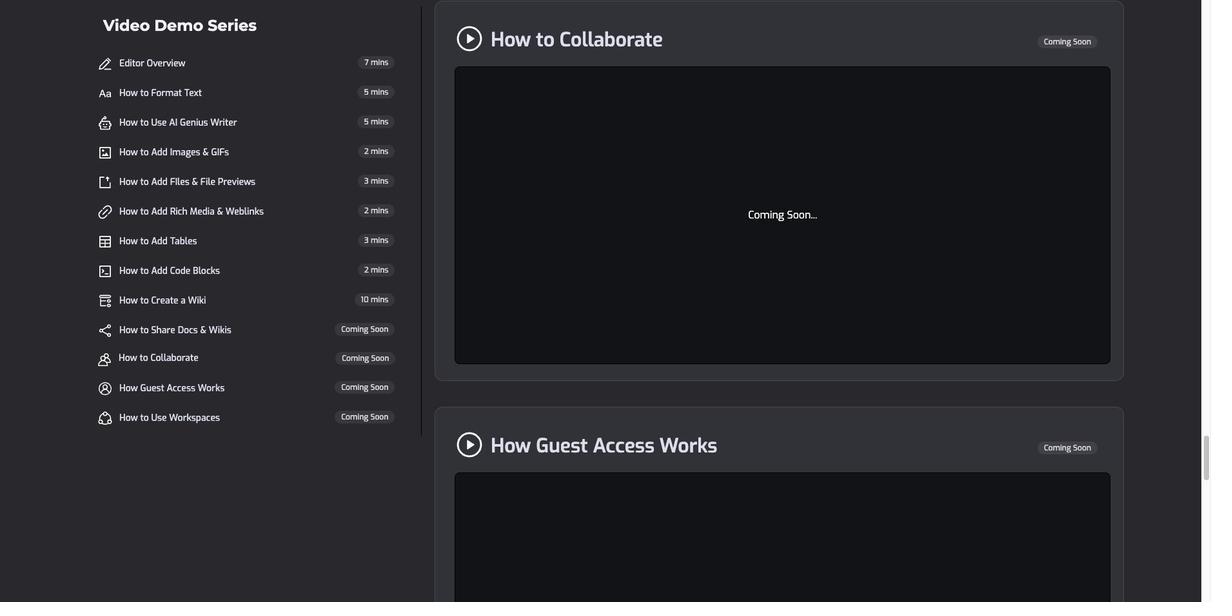Task type: vqa. For each thing, say whether or not it's contained in the screenshot.
to related to Docs
yes



Task type: locate. For each thing, give the bounding box(es) containing it.
1 3 from the top
[[364, 176, 369, 186]]

& right media
[[217, 206, 223, 218]]

coming soon for how to share docs & wikis
[[341, 325, 389, 335]]

to
[[536, 27, 555, 53], [140, 87, 149, 99], [140, 117, 149, 129], [140, 146, 149, 159], [140, 176, 149, 188], [140, 206, 149, 218], [140, 236, 149, 248], [140, 265, 149, 277], [140, 295, 149, 307], [140, 325, 149, 337], [140, 352, 148, 365], [140, 412, 149, 425]]

5
[[364, 87, 369, 97], [364, 117, 369, 127]]

wiki
[[188, 295, 206, 307]]

2 mins from the top
[[371, 87, 389, 97]]

2
[[364, 146, 369, 157], [364, 206, 369, 216], [364, 265, 369, 276]]

7 mins
[[365, 57, 389, 68]]

ai
[[169, 117, 178, 129]]

8 mins from the top
[[371, 265, 389, 276]]

editor
[[119, 57, 144, 70]]

docs
[[178, 325, 198, 337]]

0 vertical spatial 2 mins
[[364, 146, 389, 157]]

1 2 mins from the top
[[364, 146, 389, 157]]

wikis
[[209, 325, 231, 337]]

1 2 from the top
[[364, 146, 369, 157]]

editor overview
[[119, 57, 186, 70]]

& right docs
[[200, 325, 207, 337]]

format
[[151, 87, 182, 99]]

mins for how to add tables
[[371, 236, 389, 246]]

2 5 mins from the top
[[364, 117, 389, 127]]

soon for how to use workspaces
[[371, 412, 389, 423]]

mins for editor overview
[[371, 57, 389, 68]]

2 use from the top
[[151, 412, 167, 425]]

4 mins from the top
[[371, 146, 389, 157]]

1 vertical spatial how to collaborate
[[119, 352, 199, 365]]

0 horizontal spatial how to collaborate
[[119, 352, 199, 365]]

how guest access works
[[119, 383, 225, 395], [491, 434, 718, 459]]

how to add files & file previews
[[119, 176, 256, 188]]

0 vertical spatial 3
[[364, 176, 369, 186]]

3 2 from the top
[[364, 265, 369, 276]]

&
[[203, 146, 209, 159], [192, 176, 198, 188], [217, 206, 223, 218], [200, 325, 207, 337]]

2 mins
[[364, 146, 389, 157], [364, 206, 389, 216], [364, 265, 389, 276]]

1 vertical spatial use
[[151, 412, 167, 425]]

3 mins from the top
[[371, 117, 389, 127]]

works
[[198, 383, 225, 395], [660, 434, 718, 459]]

0 vertical spatial works
[[198, 383, 225, 395]]

overview
[[147, 57, 186, 70]]

9 mins from the top
[[371, 295, 389, 305]]

0 vertical spatial 5 mins
[[364, 87, 389, 97]]

add left code
[[151, 265, 168, 277]]

1 5 from the top
[[364, 87, 369, 97]]

share
[[151, 325, 175, 337]]

7 mins from the top
[[371, 236, 389, 246]]

to for files
[[140, 176, 149, 188]]

2 3 mins from the top
[[364, 236, 389, 246]]

0 horizontal spatial how guest access works
[[119, 383, 225, 395]]

previews
[[218, 176, 256, 188]]

0 vertical spatial 2
[[364, 146, 369, 157]]

1 mins from the top
[[371, 57, 389, 68]]

1 vertical spatial 2 mins
[[364, 206, 389, 216]]

5 mins for how to use ai genius writer
[[364, 117, 389, 127]]

code
[[170, 265, 191, 277]]

3
[[364, 176, 369, 186], [364, 236, 369, 246]]

1 horizontal spatial guest
[[536, 434, 588, 459]]

& for gifs
[[203, 146, 209, 159]]

add left 'rich'
[[151, 206, 168, 218]]

mins for how to add files & file previews
[[371, 176, 389, 186]]

1 horizontal spatial how to collaborate
[[491, 27, 663, 53]]

coming soon for how guest access works
[[341, 383, 389, 393]]

how to collaborate
[[491, 27, 663, 53], [119, 352, 199, 365]]

2 2 from the top
[[364, 206, 369, 216]]

2 3 from the top
[[364, 236, 369, 246]]

use
[[151, 117, 167, 129], [151, 412, 167, 425]]

4 add from the top
[[151, 236, 168, 248]]

1 vertical spatial works
[[660, 434, 718, 459]]

5 mins from the top
[[371, 176, 389, 186]]

2 vertical spatial 2
[[364, 265, 369, 276]]

2 2 mins from the top
[[364, 206, 389, 216]]

0 vertical spatial 3 mins
[[364, 176, 389, 186]]

images
[[170, 146, 200, 159]]

5 mins for how to format text
[[364, 87, 389, 97]]

access
[[167, 383, 195, 395], [593, 434, 655, 459]]

series
[[208, 16, 257, 35]]

1 vertical spatial how guest access works
[[491, 434, 718, 459]]

how to use ai genius writer
[[119, 117, 237, 129]]

to for text
[[140, 87, 149, 99]]

coming soon for how to collaborate
[[342, 354, 389, 364]]

2 for &
[[364, 206, 369, 216]]

1 vertical spatial 3 mins
[[364, 236, 389, 246]]

6 mins from the top
[[371, 206, 389, 216]]

use left the workspaces
[[151, 412, 167, 425]]

create
[[151, 295, 178, 307]]

2 5 from the top
[[364, 117, 369, 127]]

coming soon
[[1045, 37, 1092, 47], [341, 325, 389, 335], [342, 354, 389, 364], [341, 383, 389, 393], [341, 412, 389, 423], [1045, 443, 1092, 453]]

& for file
[[192, 176, 198, 188]]

coming
[[1045, 37, 1072, 47], [749, 208, 785, 222], [341, 325, 369, 335], [342, 354, 369, 364], [341, 383, 369, 393], [341, 412, 369, 423], [1045, 443, 1072, 453]]

1 vertical spatial 2
[[364, 206, 369, 216]]

3 mins
[[364, 176, 389, 186], [364, 236, 389, 246]]

1 vertical spatial guest
[[536, 434, 588, 459]]

add
[[151, 146, 168, 159], [151, 176, 168, 188], [151, 206, 168, 218], [151, 236, 168, 248], [151, 265, 168, 277]]

2 add from the top
[[151, 176, 168, 188]]

0 horizontal spatial guest
[[140, 383, 164, 395]]

1 horizontal spatial collaborate
[[560, 27, 663, 53]]

2 vertical spatial 2 mins
[[364, 265, 389, 276]]

collaborate
[[560, 27, 663, 53], [151, 352, 199, 365]]

1 use from the top
[[151, 117, 167, 129]]

1 vertical spatial access
[[593, 434, 655, 459]]

1 add from the top
[[151, 146, 168, 159]]

1 horizontal spatial works
[[660, 434, 718, 459]]

& left file
[[192, 176, 198, 188]]

add for files
[[151, 176, 168, 188]]

mins
[[371, 57, 389, 68], [371, 87, 389, 97], [371, 117, 389, 127], [371, 146, 389, 157], [371, 176, 389, 186], [371, 206, 389, 216], [371, 236, 389, 246], [371, 265, 389, 276], [371, 295, 389, 305]]

5 mins
[[364, 87, 389, 97], [364, 117, 389, 127]]

1 5 mins from the top
[[364, 87, 389, 97]]

5 add from the top
[[151, 265, 168, 277]]

writer
[[211, 117, 237, 129]]

1 vertical spatial 5 mins
[[364, 117, 389, 127]]

3 add from the top
[[151, 206, 168, 218]]

gifs
[[211, 146, 229, 159]]

0 vertical spatial use
[[151, 117, 167, 129]]

how to add tables
[[119, 236, 197, 248]]

2 for gifs
[[364, 146, 369, 157]]

0 vertical spatial guest
[[140, 383, 164, 395]]

use left ai
[[151, 117, 167, 129]]

how
[[491, 27, 531, 53], [119, 87, 138, 99], [119, 117, 138, 129], [119, 146, 138, 159], [119, 176, 138, 188], [119, 206, 138, 218], [119, 236, 138, 248], [119, 265, 138, 277], [119, 295, 138, 307], [119, 325, 138, 337], [119, 352, 137, 365], [119, 383, 138, 395], [119, 412, 138, 425], [491, 434, 531, 459]]

media
[[190, 206, 215, 218]]

0 vertical spatial access
[[167, 383, 195, 395]]

0 vertical spatial 5
[[364, 87, 369, 97]]

& left gifs
[[203, 146, 209, 159]]

mins for how to add images & gifs
[[371, 146, 389, 157]]

video
[[103, 16, 150, 35]]

add left files
[[151, 176, 168, 188]]

soon
[[1074, 37, 1092, 47], [371, 325, 389, 335], [371, 354, 389, 364], [371, 383, 389, 393], [371, 412, 389, 423], [1074, 443, 1092, 453]]

1 3 mins from the top
[[364, 176, 389, 186]]

1 horizontal spatial how guest access works
[[491, 434, 718, 459]]

add left tables
[[151, 236, 168, 248]]

0 horizontal spatial collaborate
[[151, 352, 199, 365]]

1 vertical spatial 3
[[364, 236, 369, 246]]

1 vertical spatial 5
[[364, 117, 369, 127]]

add left images
[[151, 146, 168, 159]]

guest
[[140, 383, 164, 395], [536, 434, 588, 459]]

weblinks
[[226, 206, 264, 218]]



Task type: describe. For each thing, give the bounding box(es) containing it.
to for a
[[140, 295, 149, 307]]

0 vertical spatial how to collaborate
[[491, 27, 663, 53]]

coming soon...
[[749, 208, 818, 222]]

add for rich
[[151, 206, 168, 218]]

workspaces
[[169, 412, 220, 425]]

to for workspaces
[[140, 412, 149, 425]]

how to use workspaces
[[119, 412, 220, 425]]

soon for how guest access works
[[371, 383, 389, 393]]

to for docs
[[140, 325, 149, 337]]

0 vertical spatial how guest access works
[[119, 383, 225, 395]]

to for code
[[140, 265, 149, 277]]

0 horizontal spatial access
[[167, 383, 195, 395]]

how to add code blocks
[[119, 265, 220, 277]]

soon...
[[787, 208, 818, 222]]

demo
[[154, 16, 203, 35]]

10
[[361, 295, 369, 305]]

1 horizontal spatial access
[[593, 434, 655, 459]]

file
[[201, 176, 216, 188]]

mins for how to format text
[[371, 87, 389, 97]]

how to format text
[[119, 87, 202, 99]]

text
[[184, 87, 202, 99]]

to for images
[[140, 146, 149, 159]]

use for workspaces
[[151, 412, 167, 425]]

5 for how to use ai genius writer
[[364, 117, 369, 127]]

5 for how to format text
[[364, 87, 369, 97]]

coming soon for how to use workspaces
[[341, 412, 389, 423]]

2 mins for &
[[364, 206, 389, 216]]

10 mins
[[361, 295, 389, 305]]

to for tables
[[140, 236, 149, 248]]

how to add images & gifs
[[119, 146, 229, 159]]

soon for how to share docs & wikis
[[371, 325, 389, 335]]

mins for how to add rich media & weblinks
[[371, 206, 389, 216]]

video demo series
[[103, 16, 257, 35]]

tables
[[170, 236, 197, 248]]

1 vertical spatial collaborate
[[151, 352, 199, 365]]

to for rich
[[140, 206, 149, 218]]

to for ai
[[140, 117, 149, 129]]

genius
[[180, 117, 208, 129]]

3 2 mins from the top
[[364, 265, 389, 276]]

rich
[[170, 206, 188, 218]]

3 mins for how to add tables
[[364, 236, 389, 246]]

how to add rich media & weblinks
[[119, 206, 264, 218]]

3 mins for how to add files & file previews
[[364, 176, 389, 186]]

add for images
[[151, 146, 168, 159]]

use for ai
[[151, 117, 167, 129]]

mins for how to use ai genius writer
[[371, 117, 389, 127]]

soon for how to collaborate
[[371, 354, 389, 364]]

add for tables
[[151, 236, 168, 248]]

blocks
[[193, 265, 220, 277]]

mins for how to create a wiki
[[371, 295, 389, 305]]

3 for how to add tables
[[364, 236, 369, 246]]

mins for how to add code blocks
[[371, 265, 389, 276]]

3 for how to add files & file previews
[[364, 176, 369, 186]]

& for wikis
[[200, 325, 207, 337]]

files
[[170, 176, 190, 188]]

how to share docs & wikis
[[119, 325, 231, 337]]

0 horizontal spatial works
[[198, 383, 225, 395]]

0 vertical spatial collaborate
[[560, 27, 663, 53]]

how to create a wiki
[[119, 295, 206, 307]]

add for code
[[151, 265, 168, 277]]

2 mins for gifs
[[364, 146, 389, 157]]

7
[[365, 57, 369, 68]]

a
[[181, 295, 186, 307]]



